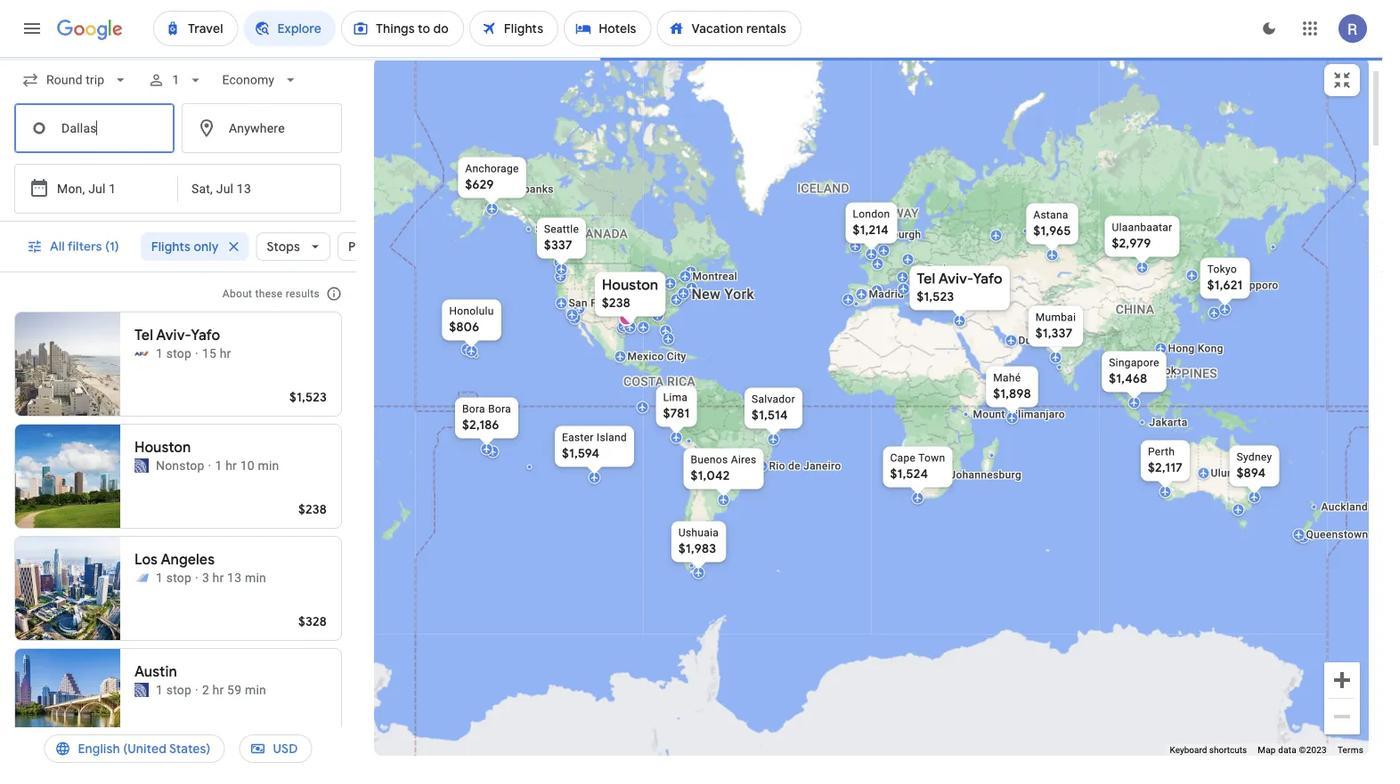 Task type: locate. For each thing, give the bounding box(es) containing it.
hr right 3 at the bottom
[[213, 571, 224, 585]]

stop down los angeles
[[166, 571, 192, 585]]

328 US dollars text field
[[298, 614, 327, 630]]

2 vertical spatial 1 stop
[[156, 683, 192, 698]]

0 vertical spatial houston
[[602, 276, 659, 295]]

new york
[[692, 286, 755, 303]]

1 stop
[[156, 346, 192, 361], [156, 571, 192, 585], [156, 683, 192, 698]]

$1,337
[[1036, 326, 1073, 342]]

0 horizontal spatial $238
[[298, 502, 327, 518]]

0 horizontal spatial yafo
[[191, 327, 220, 345]]

perth
[[1149, 446, 1176, 458]]

3 hr 13 min
[[202, 571, 266, 585]]

$238 inside houston $238
[[602, 295, 631, 311]]

sydney
[[1237, 451, 1273, 464]]

main menu image
[[21, 18, 43, 39]]

tel up air france image
[[135, 327, 153, 345]]

1898 US dollars text field
[[994, 386, 1032, 402]]

2186 US dollars text field
[[462, 417, 500, 434]]

$1,042
[[691, 468, 730, 484]]

0 vertical spatial min
[[258, 458, 279, 473]]

usd
[[273, 741, 298, 757]]

tel inside 'tel aviv-yafo $1,523'
[[917, 270, 936, 288]]

city
[[667, 351, 687, 363]]

0 horizontal spatial houston
[[135, 439, 191, 457]]

2 1 stop from the top
[[156, 571, 192, 585]]

price button
[[338, 225, 409, 268]]

1 1 stop from the top
[[156, 346, 192, 361]]

none text field inside the filters form
[[14, 103, 175, 153]]

salvador
[[752, 393, 796, 406]]

1 stop down tel aviv-yafo
[[156, 346, 192, 361]]

keyboard
[[1171, 746, 1208, 756]]

english (united states)
[[78, 741, 211, 757]]

©2023
[[1300, 746, 1328, 756]]

china
[[1116, 302, 1155, 317]]

1 vertical spatial min
[[245, 571, 266, 585]]

1 vertical spatial stop
[[166, 571, 192, 585]]

houston up nonstop at left
[[135, 439, 191, 457]]

hr right 15
[[220, 346, 231, 361]]

yafo for tel aviv-yafo $1,523
[[974, 270, 1003, 288]]

only
[[194, 239, 219, 255]]

ushuaia $1,983
[[679, 527, 719, 557]]

262 US dollars text field
[[299, 726, 327, 742]]

1468 US dollars text field
[[1110, 371, 1148, 387]]

usd button
[[239, 728, 312, 771]]

aviv- for tel aviv-yafo
[[156, 327, 191, 345]]

aviv- inside 'tel aviv-yafo $1,523'
[[939, 270, 974, 288]]

view smaller map image
[[1332, 70, 1354, 91]]

0 vertical spatial 1 stop
[[156, 346, 192, 361]]

los
[[135, 551, 158, 569]]

map
[[1259, 746, 1277, 756]]

0 horizontal spatial aviv-
[[156, 327, 191, 345]]

1 vertical spatial aviv-
[[156, 327, 191, 345]]

delta and sun country airlines image
[[135, 571, 149, 585]]

1983 US dollars text field
[[679, 541, 717, 557]]

stop down tel aviv-yafo
[[166, 346, 192, 361]]

tel up 1523 us dollars text field
[[917, 270, 936, 288]]

canada
[[577, 227, 628, 241]]

aires
[[731, 454, 757, 467]]

tel for tel aviv-yafo
[[135, 327, 153, 345]]

2 hr 59 min
[[202, 683, 266, 698]]

1337 US dollars text field
[[1036, 326, 1073, 342]]

min right 13
[[245, 571, 266, 585]]

 image
[[208, 457, 212, 475]]

iceland
[[798, 181, 850, 196]]

easter island $1,594
[[562, 432, 627, 462]]

806 US dollars text field
[[449, 319, 480, 336]]

change appearance image
[[1248, 7, 1291, 50]]

hr for austin
[[213, 683, 224, 698]]

houston up 238 us dollars text field
[[602, 276, 659, 295]]

629 US dollars text field
[[465, 177, 494, 193]]

i̇stanbul
[[952, 286, 993, 299]]

0 vertical spatial yafo
[[974, 270, 1003, 288]]

1 horizontal spatial yafo
[[974, 270, 1003, 288]]

$1,214
[[853, 222, 889, 238]]

cape
[[891, 452, 916, 465]]

0 horizontal spatial tel
[[135, 327, 153, 345]]

2 vertical spatial min
[[245, 683, 266, 698]]

1 vertical spatial yafo
[[191, 327, 220, 345]]

map region
[[188, 0, 1384, 771]]

kilimanjaro
[[1009, 409, 1066, 421]]

2 vertical spatial stop
[[166, 683, 192, 698]]

filters form
[[0, 57, 356, 222]]

yafo up 15
[[191, 327, 220, 345]]

bora bora $2,186
[[462, 403, 512, 434]]

flights only
[[151, 239, 219, 255]]

hr right '2'
[[213, 683, 224, 698]]

$328
[[298, 614, 327, 630]]

min right 59
[[245, 683, 266, 698]]

1965 US dollars text field
[[1034, 223, 1072, 239]]

Departure text field
[[57, 165, 139, 213]]

0 vertical spatial tel
[[917, 270, 936, 288]]

about these results image
[[313, 273, 356, 315]]

tel
[[917, 270, 936, 288], [135, 327, 153, 345]]

bora
[[462, 403, 486, 416], [488, 403, 512, 416]]

madrid
[[869, 288, 905, 301]]

59
[[227, 683, 242, 698]]

angeles
[[161, 551, 215, 569]]

0 vertical spatial $1,523
[[917, 289, 955, 305]]

montreal
[[693, 270, 738, 283]]

keyboard shortcuts button
[[1171, 745, 1248, 757]]

0 horizontal spatial bora
[[462, 403, 486, 416]]

1 horizontal spatial houston
[[602, 276, 659, 295]]

1 horizontal spatial $238
[[602, 295, 631, 311]]

houston for houston
[[135, 439, 191, 457]]

stop for angeles
[[166, 571, 192, 585]]

los angeles
[[135, 551, 215, 569]]

rome
[[911, 283, 940, 295]]

None text field
[[14, 103, 175, 153]]

0 vertical spatial aviv-
[[939, 270, 974, 288]]

1 vertical spatial $238
[[298, 502, 327, 518]]

stop left '2'
[[166, 683, 192, 698]]

mumbai
[[1036, 311, 1077, 324]]

english (united states) button
[[44, 728, 225, 771]]

238 US dollars text field
[[602, 295, 631, 311]]

3 1 stop from the top
[[156, 683, 192, 698]]

auckland
[[1322, 501, 1369, 514]]

keyboard shortcuts
[[1171, 746, 1248, 756]]

houston inside map region
[[602, 276, 659, 295]]

min right the '10'
[[258, 458, 279, 473]]

1 stop down austin
[[156, 683, 192, 698]]

air france image
[[135, 347, 149, 361]]

1 button
[[140, 59, 212, 102]]

$1,965
[[1034, 223, 1072, 239]]

1524 US dollars text field
[[891, 467, 929, 483]]

1 vertical spatial tel
[[135, 327, 153, 345]]

1 vertical spatial $1,523
[[290, 389, 327, 405]]

$894
[[1237, 466, 1267, 482]]

2117 US dollars text field
[[1149, 460, 1183, 476]]

$1,523
[[917, 289, 955, 305], [290, 389, 327, 405]]

1 vertical spatial houston
[[135, 439, 191, 457]]

bangkok
[[1134, 365, 1178, 377]]

2 stop from the top
[[166, 571, 192, 585]]

dubai
[[1019, 335, 1048, 347]]

None field
[[14, 64, 137, 96], [215, 64, 307, 96], [14, 64, 137, 96], [215, 64, 307, 96]]

Return text field
[[192, 165, 281, 213]]

stop
[[166, 346, 192, 361], [166, 571, 192, 585], [166, 683, 192, 698]]

1 horizontal spatial bora
[[488, 403, 512, 416]]

rio
[[769, 460, 786, 473]]

1 horizontal spatial aviv-
[[939, 270, 974, 288]]

Where to? text field
[[182, 103, 342, 153]]

10
[[240, 458, 255, 473]]

mahé $1,898
[[994, 372, 1032, 402]]

states)
[[169, 741, 211, 757]]

1 for austin
[[156, 683, 163, 698]]

yafo inside 'tel aviv-yafo $1,523'
[[974, 270, 1003, 288]]

buenos
[[691, 454, 728, 467]]

houston $238
[[602, 276, 659, 311]]

1
[[172, 73, 179, 87], [156, 346, 163, 361], [215, 458, 222, 473], [156, 571, 163, 585], [156, 683, 163, 698]]

seattle $337
[[544, 223, 579, 254]]

min
[[258, 458, 279, 473], [245, 571, 266, 585], [245, 683, 266, 698]]

yafo
[[974, 270, 1003, 288], [191, 327, 220, 345]]

1 horizontal spatial tel
[[917, 270, 936, 288]]

1 horizontal spatial $1,523
[[917, 289, 955, 305]]

0 vertical spatial stop
[[166, 346, 192, 361]]

yafo right "rome"
[[974, 270, 1003, 288]]

hong
[[1169, 343, 1195, 355]]

sydney $894
[[1237, 451, 1273, 482]]

0 vertical spatial $238
[[602, 295, 631, 311]]

johannesburg
[[950, 469, 1022, 482]]

queenstown
[[1307, 529, 1369, 541]]

all
[[50, 239, 65, 255]]

map data ©2023
[[1259, 746, 1328, 756]]

1 vertical spatial 1 stop
[[156, 571, 192, 585]]

1 stop down los angeles
[[156, 571, 192, 585]]

1 stop from the top
[[166, 346, 192, 361]]

astana
[[1034, 209, 1069, 221]]



Task type: describe. For each thing, give the bounding box(es) containing it.
about these results
[[223, 288, 320, 300]]

$1,621
[[1208, 278, 1243, 294]]

tokyo
[[1208, 263, 1238, 276]]

results
[[286, 288, 320, 300]]

2979 US dollars text field
[[1113, 236, 1152, 252]]

781 US dollars text field
[[664, 406, 690, 422]]

238 US dollars text field
[[298, 502, 327, 518]]

sitka
[[536, 223, 561, 236]]

$2,117
[[1149, 460, 1183, 476]]

all filters (1) button
[[16, 225, 133, 268]]

perth $2,117
[[1149, 446, 1183, 476]]

salvador $1,514
[[752, 393, 796, 424]]

norway
[[867, 206, 919, 221]]

data
[[1279, 746, 1297, 756]]

mount kilimanjaro
[[974, 409, 1066, 421]]

$1,468
[[1110, 371, 1148, 387]]

2 bora from the left
[[488, 403, 512, 416]]

aviv- for tel aviv-yafo $1,523
[[939, 270, 974, 288]]

mahé
[[994, 372, 1022, 385]]

hr left the '10'
[[226, 458, 237, 473]]

1 for tel aviv-yafo
[[156, 346, 163, 361]]

yafo for tel aviv-yafo
[[191, 327, 220, 345]]

seattle
[[544, 223, 579, 236]]

1 hr 10 min
[[215, 458, 279, 473]]

jakarta
[[1150, 417, 1188, 429]]

tel for tel aviv-yafo $1,523
[[917, 270, 936, 288]]

1621 US dollars text field
[[1208, 278, 1243, 294]]

terms
[[1338, 746, 1364, 756]]

$2,186
[[462, 417, 500, 434]]

united image
[[135, 683, 149, 698]]

2
[[202, 683, 209, 698]]

lima
[[664, 392, 688, 404]]

hong kong
[[1169, 343, 1224, 355]]

$262
[[299, 726, 327, 742]]

stops button
[[256, 225, 331, 268]]

3 stop from the top
[[166, 683, 192, 698]]

honolulu
[[449, 305, 494, 318]]

sapporo
[[1237, 279, 1279, 292]]

houston for houston $238
[[602, 276, 659, 295]]

san francisco
[[569, 297, 640, 310]]

min for austin
[[245, 683, 266, 698]]

1523 US dollars text field
[[290, 389, 327, 405]]

mumbai $1,337
[[1036, 311, 1077, 342]]

francisco
[[591, 297, 640, 310]]

these
[[255, 288, 283, 300]]

1 stop for angeles
[[156, 571, 192, 585]]

fairbanks
[[505, 183, 554, 196]]

1214 US dollars text field
[[853, 222, 889, 238]]

min for los angeles
[[245, 571, 266, 585]]

all filters (1)
[[50, 239, 119, 255]]

1514 US dollars text field
[[752, 408, 788, 424]]

price
[[348, 239, 379, 255]]

$806
[[449, 319, 480, 336]]

filters
[[68, 239, 102, 255]]

hr for tel aviv-yafo
[[220, 346, 231, 361]]

1 bora from the left
[[462, 403, 486, 416]]

0 horizontal spatial $1,523
[[290, 389, 327, 405]]

$1,898
[[994, 386, 1032, 402]]

1 for los angeles
[[156, 571, 163, 585]]

stop for aviv-
[[166, 346, 192, 361]]

anchorage
[[465, 163, 519, 175]]

london
[[853, 208, 891, 221]]

1523 US dollars text field
[[917, 289, 955, 305]]

terms link
[[1338, 746, 1364, 756]]

$1,983
[[679, 541, 717, 557]]

shortcuts
[[1210, 746, 1248, 756]]

united image
[[135, 459, 149, 473]]

1 inside popup button
[[172, 73, 179, 87]]

1042 US dollars text field
[[691, 468, 730, 484]]

uluru
[[1211, 467, 1238, 480]]

loading results progress bar
[[0, 57, 1384, 61]]

$1,524
[[891, 467, 929, 483]]

ulaanbaatar $2,979
[[1113, 221, 1173, 252]]

$1,523 inside 'tel aviv-yafo $1,523'
[[917, 289, 955, 305]]

$337
[[544, 237, 573, 254]]

island
[[597, 432, 627, 444]]

mexico
[[628, 351, 664, 363]]

15 hr
[[202, 346, 231, 361]]

austin
[[135, 663, 177, 682]]

(united
[[123, 741, 167, 757]]

1 stop for aviv-
[[156, 346, 192, 361]]

3
[[202, 571, 209, 585]]

(1)
[[105, 239, 119, 255]]

$2,979
[[1113, 236, 1152, 252]]

budapest
[[927, 263, 975, 276]]

flights
[[151, 239, 191, 255]]

singapore
[[1110, 357, 1160, 369]]

1594 US dollars text field
[[562, 446, 600, 462]]

mexico city
[[628, 351, 687, 363]]

york
[[725, 286, 755, 303]]

flights only button
[[141, 225, 249, 268]]

philippines
[[1143, 366, 1218, 381]]

$1,594
[[562, 446, 600, 462]]

$629
[[465, 177, 494, 193]]

costa
[[624, 374, 664, 389]]

san
[[569, 297, 588, 310]]

town
[[919, 452, 946, 465]]

337 US dollars text field
[[544, 237, 573, 254]]

about
[[223, 288, 252, 300]]

hr for los angeles
[[213, 571, 224, 585]]

cape town $1,524
[[891, 452, 946, 483]]

costa rica
[[624, 374, 696, 389]]

new
[[692, 286, 721, 303]]

$781
[[664, 406, 690, 422]]

$1,514
[[752, 408, 788, 424]]

894 US dollars text field
[[1237, 466, 1267, 482]]



Task type: vqa. For each thing, say whether or not it's contained in the screenshot.
Search by voice "image"
no



